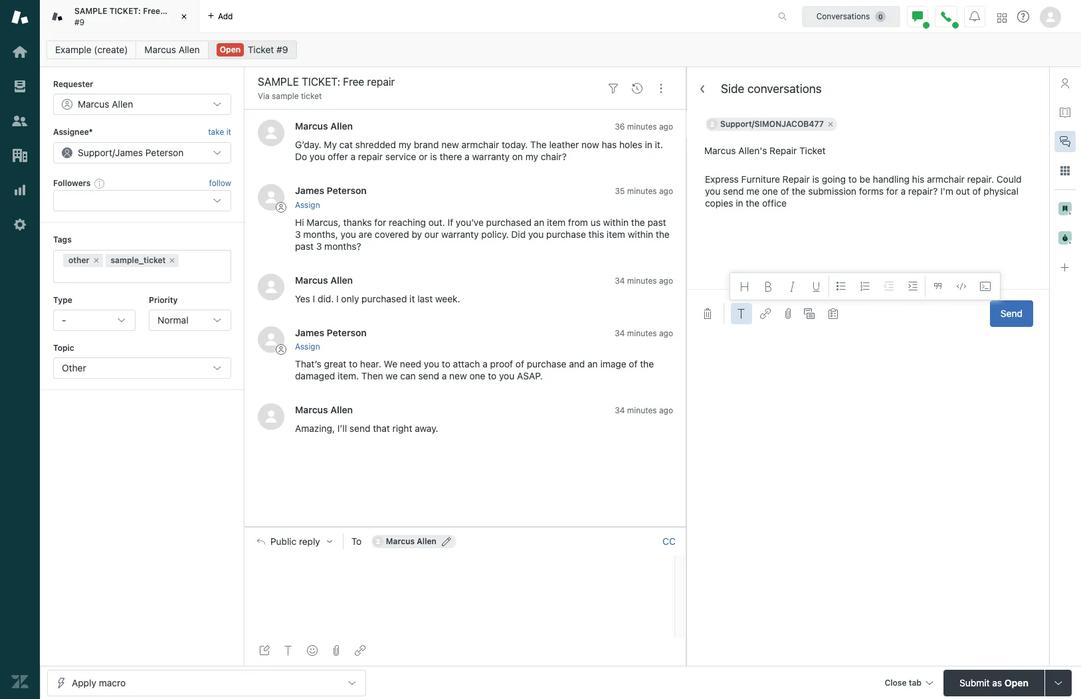 Task type: describe. For each thing, give the bounding box(es) containing it.
for inside express furniture repair is going to be handling his armchair repair. could you send me one of the submission forms for a repair? i'm out of physical copies in the office
[[887, 185, 899, 197]]

(create)
[[94, 44, 128, 55]]

1 vertical spatial subject field
[[687, 138, 1050, 164]]

add attachment image
[[331, 645, 342, 656]]

g'day.
[[295, 139, 321, 151]]

italic (cmd i) image
[[788, 281, 798, 292]]

support
[[78, 147, 112, 158]]

james inside assignee* element
[[115, 147, 143, 158]]

you've
[[456, 216, 484, 228]]

0 vertical spatial past
[[648, 216, 666, 228]]

go back image
[[697, 84, 708, 94]]

out.
[[429, 216, 445, 228]]

get started image
[[11, 43, 29, 60]]

james peterson link for marcus,
[[295, 185, 367, 196]]

1 i from the left
[[313, 293, 315, 304]]

james peterson assign for great
[[295, 327, 367, 352]]

to up item.
[[349, 358, 358, 370]]

follow
[[209, 178, 231, 188]]

take it button
[[208, 126, 231, 139]]

side
[[721, 82, 745, 96]]

reply
[[299, 536, 320, 547]]

assign button for hi
[[295, 199, 320, 211]]

marcus inside secondary element
[[145, 44, 176, 55]]

yes
[[295, 293, 310, 304]]

a right can at bottom left
[[442, 370, 447, 382]]

a inside express furniture repair is going to be handling his armchair repair. could you send me one of the submission forms for a repair? i'm out of physical copies in the office
[[901, 185, 906, 197]]

5 ago from the top
[[659, 405, 673, 415]]

holes
[[620, 139, 643, 151]]

purchase inside that's great to hear. we need you to attach a proof of purchase and an image of the damaged item. then we can send a new one to you asap.
[[527, 358, 567, 370]]

cc
[[663, 536, 676, 547]]

be
[[860, 173, 871, 185]]

new inside that's great to hear. we need you to attach a proof of purchase and an image of the damaged item. then we can send a new one to you asap.
[[449, 370, 467, 382]]

marcus allen up amazing,
[[295, 404, 353, 415]]

support/simonjacob477
[[721, 119, 824, 129]]

free
[[143, 6, 160, 16]]

that
[[373, 423, 390, 434]]

i'll
[[338, 423, 347, 434]]

open inside secondary element
[[220, 45, 241, 55]]

1 horizontal spatial item
[[607, 228, 626, 240]]

james for that's
[[295, 327, 324, 338]]

one inside that's great to hear. we need you to attach a proof of purchase and an image of the damaged item. then we can send a new one to you asap.
[[470, 370, 486, 382]]

peterson inside assignee* element
[[145, 147, 184, 158]]

reporting image
[[11, 181, 29, 199]]

ticket actions image
[[656, 83, 667, 94]]

35
[[615, 186, 625, 196]]

you up months?
[[341, 228, 356, 240]]

you inside the g'day. my cat shredded my brand new armchair today. the leather now has holes in it. do you offer a repair service or is there a warranty on my chair?
[[310, 151, 325, 162]]

0 vertical spatial within
[[603, 216, 629, 228]]

james for hi
[[295, 185, 324, 196]]

an inside that's great to hear. we need you to attach a proof of purchase and an image of the damaged item. then we can send a new one to you asap.
[[588, 358, 598, 370]]

34 minutes ago for attach
[[615, 328, 673, 338]]

#9 inside secondary element
[[277, 44, 288, 55]]

repair inside sample ticket: free repair #9
[[162, 6, 185, 16]]

in inside express furniture repair is going to be handling his armchair repair. could you send me one of the submission forms for a repair? i'm out of physical copies in the office
[[736, 197, 744, 209]]

warranty inside the g'day. my cat shredded my brand new armchair today. the leather now has holes in it. do you offer a repair service or is there a warranty on my chair?
[[472, 151, 510, 162]]

attach
[[453, 358, 480, 370]]

take
[[208, 127, 224, 137]]

0 vertical spatial add link (cmd k) image
[[760, 308, 771, 319]]

3 34 minutes ago text field from the top
[[615, 405, 673, 415]]

public reply button
[[245, 528, 343, 555]]

our
[[425, 228, 439, 240]]

secondary element
[[40, 37, 1082, 63]]

36
[[615, 122, 625, 132]]

a right there
[[465, 151, 470, 162]]

take it
[[208, 127, 231, 137]]

assign for hi
[[295, 200, 320, 210]]

1 vertical spatial within
[[628, 228, 654, 240]]

priority
[[149, 295, 178, 305]]

close tab button
[[879, 670, 939, 698]]

marcus up amazing,
[[295, 404, 328, 415]]

has
[[602, 139, 617, 151]]

remove image for other
[[92, 256, 100, 264]]

that's
[[295, 358, 322, 370]]

ago for week.
[[659, 276, 673, 286]]

example (create) button
[[47, 41, 137, 59]]

conversations button
[[802, 6, 901, 27]]

submission
[[809, 185, 857, 197]]

only
[[341, 293, 359, 304]]

0 vertical spatial 3
[[295, 228, 301, 240]]

ticket:
[[109, 6, 141, 16]]

right
[[393, 423, 412, 434]]

sample ticket: free repair #9
[[74, 6, 185, 27]]

cc button
[[663, 536, 676, 547]]

via
[[258, 91, 270, 101]]

2 horizontal spatial remove image
[[827, 120, 835, 128]]

notifications image
[[970, 11, 980, 22]]

copies
[[705, 197, 734, 209]]

need
[[400, 358, 421, 370]]

edit user image
[[442, 537, 451, 546]]

numbered list (cmd shift 7) image
[[860, 281, 871, 292]]

of down repair.
[[973, 185, 982, 197]]

knowledge image
[[1060, 107, 1071, 118]]

time tracking image
[[1059, 231, 1072, 245]]

filter image
[[608, 83, 619, 94]]

conversationlabel log
[[245, 109, 687, 527]]

1 vertical spatial add link (cmd k) image
[[355, 645, 366, 656]]

button displays agent's chat status as online. image
[[913, 11, 923, 22]]

covered
[[375, 228, 409, 240]]

did
[[511, 228, 526, 240]]

main element
[[0, 0, 40, 699]]

is inside the g'day. my cat shredded my brand new armchair today. the leather now has holes in it. do you offer a repair service or is there a warranty on my chair?
[[430, 151, 437, 162]]

the inside that's great to hear. we need you to attach a proof of purchase and an image of the damaged item. then we can send a new one to you asap.
[[640, 358, 654, 370]]

you inside express furniture repair is going to be handling his armchair repair. could you send me one of the submission forms for a repair? i'm out of physical copies in the office
[[705, 185, 721, 197]]

service
[[385, 151, 416, 162]]

36 minutes ago text field
[[615, 122, 673, 132]]

this
[[589, 228, 604, 240]]

example (create)
[[55, 44, 128, 55]]

topic
[[53, 343, 74, 353]]

of right image
[[629, 358, 638, 370]]

-
[[62, 314, 66, 326]]

assignee* element
[[53, 142, 231, 163]]

get help image
[[1018, 11, 1030, 23]]

you right did
[[528, 228, 544, 240]]

1 vertical spatial 3
[[316, 240, 322, 252]]

0 horizontal spatial purchased
[[362, 293, 407, 304]]

assign button for that's
[[295, 341, 320, 353]]

and
[[569, 358, 585, 370]]

last
[[418, 293, 433, 304]]

assignee*
[[53, 127, 93, 137]]

- button
[[53, 310, 136, 331]]

public reply
[[271, 536, 320, 547]]

3 34 minutes ago from the top
[[615, 405, 673, 415]]

ticket #9
[[248, 44, 288, 55]]

now
[[582, 139, 599, 151]]

tab
[[909, 678, 922, 688]]

public
[[271, 536, 297, 547]]

it inside button
[[226, 127, 231, 137]]

week.
[[435, 293, 460, 304]]

we
[[386, 370, 398, 382]]

35 minutes ago
[[615, 186, 673, 196]]

tabs tab list
[[40, 0, 764, 33]]

hi marcus, thanks for reaching out. if you've purchased an item from us within the past 3 months, you are covered by our warranty policy. did you purchase this item within the past 3 months?
[[295, 216, 672, 252]]

apply
[[72, 677, 96, 688]]

1 horizontal spatial my
[[526, 151, 538, 162]]

forms
[[859, 185, 884, 197]]

apply macro
[[72, 677, 126, 688]]

zendesk support image
[[11, 9, 29, 26]]

did.
[[318, 293, 334, 304]]

marcus allen link for yes
[[295, 274, 353, 286]]

then
[[362, 370, 383, 382]]

35 minutes ago text field
[[615, 186, 673, 196]]

cat
[[339, 139, 353, 151]]

insert ticket comments image
[[804, 308, 815, 319]]

draft mode image
[[259, 645, 270, 656]]

follow button
[[209, 177, 231, 189]]

1 minutes from the top
[[627, 122, 657, 132]]

macro
[[99, 677, 126, 688]]

assign for that's
[[295, 342, 320, 352]]

bold (cmd b) image
[[764, 281, 774, 292]]

peterson for that's
[[327, 327, 367, 338]]

we
[[384, 358, 398, 370]]

james peterson link for great
[[295, 327, 367, 338]]

thanks
[[343, 216, 372, 228]]

decrease indent (cmd [) image
[[884, 281, 895, 292]]

conversations
[[748, 82, 822, 96]]

minutes for attach
[[627, 328, 657, 338]]

send
[[1001, 308, 1023, 319]]

34 for week.
[[615, 276, 625, 286]]

repair
[[783, 173, 810, 185]]

set child ticket fields image
[[828, 308, 839, 319]]

physical
[[984, 185, 1019, 197]]

i'm
[[941, 185, 954, 197]]

a left proof
[[483, 358, 488, 370]]

his
[[912, 173, 925, 185]]

discard this conversation image
[[703, 308, 713, 319]]

allen up cat
[[331, 121, 353, 132]]

1 ago from the top
[[659, 122, 673, 132]]

sample
[[74, 6, 107, 16]]

repair inside the g'day. my cat shredded my brand new armchair today. the leather now has holes in it. do you offer a repair service or is there a warranty on my chair?
[[358, 151, 383, 162]]

3 34 from the top
[[615, 405, 625, 415]]

could
[[997, 173, 1022, 185]]

of up office
[[781, 185, 790, 197]]



Task type: locate. For each thing, give the bounding box(es) containing it.
followers element
[[53, 190, 231, 212]]

peterson up thanks on the top left
[[327, 185, 367, 196]]

2 vertical spatial peterson
[[327, 327, 367, 338]]

purchased inside hi marcus, thanks for reaching out. if you've purchased an item from us within the past 3 months, you are covered by our warranty policy. did you purchase this item within the past 3 months?
[[486, 216, 532, 228]]

close image
[[177, 10, 191, 23]]

peterson
[[145, 147, 184, 158], [327, 185, 367, 196], [327, 327, 367, 338]]

james peterson link up great
[[295, 327, 367, 338]]

1 vertical spatial send
[[418, 370, 439, 382]]

0 horizontal spatial send
[[350, 423, 371, 434]]

damaged
[[295, 370, 335, 382]]

0 horizontal spatial past
[[295, 240, 314, 252]]

marcus right marcus.allen@example.com image
[[386, 536, 415, 546]]

peterson up great
[[327, 327, 367, 338]]

0 vertical spatial in
[[645, 139, 653, 151]]

hi
[[295, 216, 304, 228]]

2 vertical spatial james
[[295, 327, 324, 338]]

james peterson link
[[295, 185, 367, 196], [295, 327, 367, 338]]

send button
[[990, 300, 1034, 327]]

0 horizontal spatial my
[[399, 139, 411, 151]]

or
[[419, 151, 428, 162]]

format text image left insert emojis icon
[[283, 645, 294, 656]]

topic element
[[53, 358, 231, 379]]

allen down "close" icon
[[179, 44, 200, 55]]

0 vertical spatial james
[[115, 147, 143, 158]]

james peterson assign up great
[[295, 327, 367, 352]]

2 ago from the top
[[659, 186, 673, 196]]

subject field up the brand
[[255, 74, 599, 90]]

is left going
[[813, 173, 820, 185]]

3 down hi
[[295, 228, 301, 240]]

1 vertical spatial armchair
[[927, 173, 965, 185]]

0 vertical spatial 34
[[615, 276, 625, 286]]

1 horizontal spatial add link (cmd k) image
[[760, 308, 771, 319]]

0 vertical spatial it
[[226, 127, 231, 137]]

reaching
[[389, 216, 426, 228]]

1 vertical spatial 34 minutes ago text field
[[615, 328, 673, 338]]

1 horizontal spatial format text image
[[737, 308, 747, 319]]

armchair inside express furniture repair is going to be handling his armchair repair. could you send me one of the submission forms for a repair? i'm out of physical copies in the office
[[927, 173, 965, 185]]

0 vertical spatial one
[[762, 185, 778, 197]]

purchased
[[486, 216, 532, 228], [362, 293, 407, 304]]

new up there
[[442, 139, 459, 151]]

2 i from the left
[[336, 293, 339, 304]]

4 minutes from the top
[[627, 328, 657, 338]]

james peterson assign up marcus,
[[295, 185, 367, 210]]

add link (cmd k) image left attach files image
[[760, 308, 771, 319]]

to down proof
[[488, 370, 497, 382]]

furniture
[[742, 173, 780, 185]]

1 vertical spatial james peterson assign
[[295, 327, 367, 352]]

1 vertical spatial item
[[607, 228, 626, 240]]

1 horizontal spatial is
[[813, 173, 820, 185]]

requester
[[53, 79, 93, 89]]

for inside hi marcus, thanks for reaching out. if you've purchased an item from us within the past 3 months, you are covered by our warranty policy. did you purchase this item within the past 3 months?
[[375, 216, 386, 228]]

3 minutes from the top
[[627, 276, 657, 286]]

1 vertical spatial warranty
[[441, 228, 479, 240]]

purchased right the only
[[362, 293, 407, 304]]

marcus down 'free'
[[145, 44, 176, 55]]

0 vertical spatial assign button
[[295, 199, 320, 211]]

1 vertical spatial james
[[295, 185, 324, 196]]

displays possible ticket submission types image
[[1054, 678, 1064, 688]]

to left the attach
[[442, 358, 451, 370]]

to
[[351, 536, 362, 547]]

0 horizontal spatial 3
[[295, 228, 301, 240]]

1 vertical spatial format text image
[[283, 645, 294, 656]]

send inside express furniture repair is going to be handling his armchair repair. could you send me one of the submission forms for a repair? i'm out of physical copies in the office
[[723, 185, 744, 197]]

1 vertical spatial repair
[[358, 151, 383, 162]]

sample_ticket
[[111, 255, 166, 265]]

us
[[591, 216, 601, 228]]

3 ago from the top
[[659, 276, 673, 286]]

item left from
[[547, 216, 566, 228]]

marcus allen inside secondary element
[[145, 44, 200, 55]]

#9 down sample
[[74, 17, 85, 27]]

peterson for hi
[[327, 185, 367, 196]]

1 horizontal spatial i
[[336, 293, 339, 304]]

2 vertical spatial 34 minutes ago text field
[[615, 405, 673, 415]]

#9 inside sample ticket: free repair #9
[[74, 17, 85, 27]]

marcus allen
[[145, 44, 200, 55], [78, 99, 133, 110], [295, 121, 353, 132], [295, 274, 353, 286], [295, 404, 353, 415], [386, 536, 437, 546]]

allen up support / james peterson
[[112, 99, 133, 110]]

add
[[218, 11, 233, 21]]

normal
[[158, 314, 189, 326]]

remove image
[[827, 120, 835, 128], [92, 256, 100, 264], [168, 256, 176, 264]]

marcus allen link inside secondary element
[[136, 41, 209, 59]]

1 vertical spatial purchased
[[362, 293, 407, 304]]

type
[[53, 295, 72, 305]]

repair.
[[968, 173, 994, 185]]

minutes for week.
[[627, 276, 657, 286]]

1 vertical spatial one
[[470, 370, 486, 382]]

apps image
[[1060, 166, 1071, 176]]

handling
[[873, 173, 910, 185]]

2 34 minutes ago text field from the top
[[615, 328, 673, 338]]

marcus allen link for g'day.
[[295, 121, 353, 132]]

hide composer image
[[460, 522, 471, 532]]

assign up that's at the left bottom of page
[[295, 342, 320, 352]]

2 james peterson assign from the top
[[295, 327, 367, 352]]

/
[[112, 147, 115, 158]]

bookmarks image
[[1059, 202, 1072, 215]]

james peterson link up marcus,
[[295, 185, 367, 196]]

remove image right other
[[92, 256, 100, 264]]

repair down the shredded
[[358, 151, 383, 162]]

format text image right discard this conversation image
[[737, 308, 747, 319]]

is right or
[[430, 151, 437, 162]]

2 horizontal spatial send
[[723, 185, 744, 197]]

marcus allen up did.
[[295, 274, 353, 286]]

1 assign from the top
[[295, 200, 320, 210]]

armchair up there
[[462, 139, 499, 151]]

if
[[448, 216, 453, 228]]

34 minutes ago text field for attach
[[615, 328, 673, 338]]

it right take
[[226, 127, 231, 137]]

i right did.
[[336, 293, 339, 304]]

to inside express furniture repair is going to be handling his armchair repair. could you send me one of the submission forms for a repair? i'm out of physical copies in the office
[[849, 173, 857, 185]]

1 james peterson link from the top
[[295, 185, 367, 196]]

34 minutes ago for week.
[[615, 276, 673, 286]]

conversations
[[817, 11, 870, 21]]

1 vertical spatial my
[[526, 151, 538, 162]]

my down the
[[526, 151, 538, 162]]

other
[[62, 363, 86, 374]]

1 vertical spatial in
[[736, 197, 744, 209]]

open
[[220, 45, 241, 55], [1005, 677, 1029, 688]]

an inside hi marcus, thanks for reaching out. if you've purchased an item from us within the past 3 months, you are covered by our warranty policy. did you purchase this item within the past 3 months?
[[534, 216, 545, 228]]

1 vertical spatial new
[[449, 370, 467, 382]]

that's great to hear. we need you to attach a proof of purchase and an image of the damaged item. then we can send a new one to you asap.
[[295, 358, 657, 382]]

marcus
[[145, 44, 176, 55], [78, 99, 109, 110], [295, 121, 328, 132], [295, 274, 328, 286], [295, 404, 328, 415], [386, 536, 415, 546]]

purchase up asap.
[[527, 358, 567, 370]]

james up hi
[[295, 185, 324, 196]]

one
[[762, 185, 778, 197], [470, 370, 486, 382]]

marcus allen down requester
[[78, 99, 133, 110]]

one up office
[[762, 185, 778, 197]]

subject field up be
[[687, 138, 1050, 164]]

code span (cmd shift 5) image
[[957, 281, 967, 292]]

minutes
[[627, 122, 657, 132], [627, 186, 657, 196], [627, 276, 657, 286], [627, 328, 657, 338], [627, 405, 657, 415]]

1 horizontal spatial subject field
[[687, 138, 1050, 164]]

tab
[[40, 0, 199, 33]]

36 minutes ago
[[615, 122, 673, 132]]

armchair up i'm
[[927, 173, 965, 185]]

0 vertical spatial item
[[547, 216, 566, 228]]

sample
[[272, 91, 299, 101]]

item right this
[[607, 228, 626, 240]]

organizations image
[[11, 147, 29, 164]]

1 horizontal spatial past
[[648, 216, 666, 228]]

info on adding followers image
[[95, 178, 105, 189]]

3 down months,
[[316, 240, 322, 252]]

to left be
[[849, 173, 857, 185]]

0 horizontal spatial in
[[645, 139, 653, 151]]

1 vertical spatial purchase
[[527, 358, 567, 370]]

other
[[68, 255, 89, 265]]

within down 35 minutes ago text box
[[628, 228, 654, 240]]

you down proof
[[499, 370, 515, 382]]

send
[[723, 185, 744, 197], [418, 370, 439, 382], [350, 423, 371, 434]]

open left ticket
[[220, 45, 241, 55]]

0 vertical spatial is
[[430, 151, 437, 162]]

on
[[512, 151, 523, 162]]

past down months,
[[295, 240, 314, 252]]

an left from
[[534, 216, 545, 228]]

tab containing sample ticket: free repair
[[40, 0, 199, 33]]

armchair inside the g'day. my cat shredded my brand new armchair today. the leather now has holes in it. do you offer a repair service or is there a warranty on my chair?
[[462, 139, 499, 151]]

34 minutes ago text field for week.
[[615, 276, 673, 286]]

0 vertical spatial 34 minutes ago
[[615, 276, 673, 286]]

my up service
[[399, 139, 411, 151]]

going
[[822, 173, 846, 185]]

insert emojis image
[[307, 645, 318, 656]]

via sample ticket
[[258, 91, 322, 101]]

1 horizontal spatial #9
[[277, 44, 288, 55]]

offer
[[328, 151, 348, 162]]

2 34 from the top
[[615, 328, 625, 338]]

0 vertical spatial format text image
[[737, 308, 747, 319]]

ago for purchased
[[659, 186, 673, 196]]

1 horizontal spatial 3
[[316, 240, 322, 252]]

2 34 minutes ago from the top
[[615, 328, 673, 338]]

underline (cmd u) image
[[812, 281, 822, 292]]

#9 right ticket
[[277, 44, 288, 55]]

0 vertical spatial peterson
[[145, 147, 184, 158]]

avatar image
[[707, 119, 718, 130], [258, 120, 285, 147], [258, 184, 285, 211], [258, 274, 285, 300], [258, 326, 285, 353], [258, 403, 285, 430]]

1 horizontal spatial it
[[410, 293, 415, 304]]

marcus allen link up did.
[[295, 274, 353, 286]]

allen up i'll
[[331, 404, 353, 415]]

0 horizontal spatial an
[[534, 216, 545, 228]]

2 vertical spatial 34
[[615, 405, 625, 415]]

marcus inside requester element
[[78, 99, 109, 110]]

0 vertical spatial subject field
[[255, 74, 599, 90]]

i right yes
[[313, 293, 315, 304]]

0 horizontal spatial remove image
[[92, 256, 100, 264]]

ticket
[[301, 91, 322, 101]]

remove image right sample_ticket
[[168, 256, 176, 264]]

marcus.allen@example.com image
[[373, 536, 383, 547]]

format text image
[[737, 308, 747, 319], [283, 645, 294, 656]]

0 horizontal spatial format text image
[[283, 645, 294, 656]]

4 ago from the top
[[659, 328, 673, 338]]

marcus allen link for amazing,
[[295, 404, 353, 415]]

a
[[351, 151, 356, 162], [465, 151, 470, 162], [901, 185, 906, 197], [483, 358, 488, 370], [442, 370, 447, 382]]

0 horizontal spatial i
[[313, 293, 315, 304]]

allen up the only
[[331, 274, 353, 286]]

past down 35 minutes ago
[[648, 216, 666, 228]]

purchase down from
[[546, 228, 586, 240]]

policy.
[[481, 228, 509, 240]]

1 vertical spatial assign
[[295, 342, 320, 352]]

34 minutes ago
[[615, 276, 673, 286], [615, 328, 673, 338], [615, 405, 673, 415]]

quote (cmd shift 9) image
[[933, 281, 943, 292]]

1 vertical spatial assign button
[[295, 341, 320, 353]]

send down express
[[723, 185, 744, 197]]

2 assign from the top
[[295, 342, 320, 352]]

marcus down requester
[[78, 99, 109, 110]]

assign button up that's at the left bottom of page
[[295, 341, 320, 353]]

1 vertical spatial is
[[813, 173, 820, 185]]

0 horizontal spatial for
[[375, 216, 386, 228]]

1 vertical spatial past
[[295, 240, 314, 252]]

0 horizontal spatial item
[[547, 216, 566, 228]]

today.
[[502, 139, 528, 151]]

assign button
[[295, 199, 320, 211], [295, 341, 320, 353]]

admin image
[[11, 216, 29, 233]]

0 horizontal spatial one
[[470, 370, 486, 382]]

2 assign button from the top
[[295, 341, 320, 353]]

repair?
[[909, 185, 938, 197]]

1 assign button from the top
[[295, 199, 320, 211]]

tags
[[53, 235, 72, 245]]

0 horizontal spatial add link (cmd k) image
[[355, 645, 366, 656]]

item.
[[338, 370, 359, 382]]

ago for attach
[[659, 328, 673, 338]]

zendesk image
[[11, 673, 29, 691]]

code block (cmd shift 6) image
[[980, 281, 991, 292]]

you up copies
[[705, 185, 721, 197]]

allen inside secondary element
[[179, 44, 200, 55]]

Side conversation composer text field
[[703, 173, 1034, 280]]

it
[[226, 127, 231, 137], [410, 293, 415, 304]]

you right need
[[424, 358, 439, 370]]

a down handling
[[901, 185, 906, 197]]

peterson right the /
[[145, 147, 184, 158]]

marcus,
[[307, 216, 341, 228]]

0 vertical spatial new
[[442, 139, 459, 151]]

submit
[[960, 677, 990, 688]]

in right copies
[[736, 197, 744, 209]]

the
[[530, 139, 547, 151]]

by
[[412, 228, 422, 240]]

1 vertical spatial an
[[588, 358, 598, 370]]

purchase
[[546, 228, 586, 240], [527, 358, 567, 370]]

34 minutes ago text field
[[615, 276, 673, 286], [615, 328, 673, 338], [615, 405, 673, 415]]

of
[[781, 185, 790, 197], [973, 185, 982, 197], [516, 358, 524, 370], [629, 358, 638, 370]]

0 vertical spatial 34 minutes ago text field
[[615, 276, 673, 286]]

for down handling
[[887, 185, 899, 197]]

express
[[705, 173, 739, 185]]

0 vertical spatial purchase
[[546, 228, 586, 240]]

events image
[[632, 83, 643, 94]]

0 vertical spatial send
[[723, 185, 744, 197]]

new inside the g'day. my cat shredded my brand new armchair today. the leather now has holes in it. do you offer a repair service or is there a warranty on my chair?
[[442, 139, 459, 151]]

1 34 from the top
[[615, 276, 625, 286]]

is inside express furniture repair is going to be handling his armchair repair. could you send me one of the submission forms for a repair? i'm out of physical copies in the office
[[813, 173, 820, 185]]

Subject field
[[255, 74, 599, 90], [687, 138, 1050, 164]]

marcus allen inside requester element
[[78, 99, 133, 110]]

warranty inside hi marcus, thanks for reaching out. if you've purchased an item from us within the past 3 months, you are covered by our warranty policy. did you purchase this item within the past 3 months?
[[441, 228, 479, 240]]

zendesk products image
[[998, 13, 1007, 22]]

send inside that's great to hear. we need you to attach a proof of purchase and an image of the damaged item. then we can send a new one to you asap.
[[418, 370, 439, 382]]

1 james peterson assign from the top
[[295, 185, 367, 210]]

0 horizontal spatial repair
[[162, 6, 185, 16]]

marcus allen link up my
[[295, 121, 353, 132]]

hear.
[[360, 358, 381, 370]]

0 vertical spatial repair
[[162, 6, 185, 16]]

0 vertical spatial #9
[[74, 17, 85, 27]]

one down the attach
[[470, 370, 486, 382]]

normal button
[[149, 310, 231, 331]]

for
[[887, 185, 899, 197], [375, 216, 386, 228]]

1 vertical spatial 34
[[615, 328, 625, 338]]

#9
[[74, 17, 85, 27], [277, 44, 288, 55]]

ago
[[659, 122, 673, 132], [659, 186, 673, 196], [659, 276, 673, 286], [659, 328, 673, 338], [659, 405, 673, 415]]

open right 'as'
[[1005, 677, 1029, 688]]

requester element
[[53, 94, 231, 115]]

of up asap.
[[516, 358, 524, 370]]

0 horizontal spatial #9
[[74, 17, 85, 27]]

james up that's at the left bottom of page
[[295, 327, 324, 338]]

warranty down the if
[[441, 228, 479, 240]]

1 horizontal spatial in
[[736, 197, 744, 209]]

send right i'll
[[350, 423, 371, 434]]

as
[[993, 677, 1003, 688]]

new down the attach
[[449, 370, 467, 382]]

great
[[324, 358, 347, 370]]

it inside conversationlabel log
[[410, 293, 415, 304]]

1 vertical spatial james peterson link
[[295, 327, 367, 338]]

customers image
[[11, 112, 29, 130]]

a down cat
[[351, 151, 356, 162]]

0 horizontal spatial subject field
[[255, 74, 599, 90]]

one inside express furniture repair is going to be handling his armchair repair. could you send me one of the submission forms for a repair? i'm out of physical copies in the office
[[762, 185, 778, 197]]

marcus allen down "close" icon
[[145, 44, 200, 55]]

1 horizontal spatial armchair
[[927, 173, 965, 185]]

leather
[[549, 139, 579, 151]]

0 vertical spatial james peterson assign
[[295, 185, 367, 210]]

allen inside requester element
[[112, 99, 133, 110]]

assign button up hi
[[295, 199, 320, 211]]

close
[[885, 678, 907, 688]]

34 for attach
[[615, 328, 625, 338]]

amazing,
[[295, 423, 335, 434]]

1 vertical spatial 34 minutes ago
[[615, 328, 673, 338]]

purchase inside hi marcus, thanks for reaching out. if you've purchased an item from us within the past 3 months, you are covered by our warranty policy. did you purchase this item within the past 3 months?
[[546, 228, 586, 240]]

marcus up yes
[[295, 274, 328, 286]]

it left the last on the top left of page
[[410, 293, 415, 304]]

0 vertical spatial an
[[534, 216, 545, 228]]

chair?
[[541, 151, 567, 162]]

out
[[956, 185, 970, 197]]

1 34 minutes ago text field from the top
[[615, 276, 673, 286]]

for up covered
[[375, 216, 386, 228]]

you down g'day. at the top of page
[[310, 151, 325, 162]]

remove image up going
[[827, 120, 835, 128]]

attach files image
[[783, 308, 794, 319]]

james peterson assign for marcus,
[[295, 185, 367, 210]]

0 vertical spatial james peterson link
[[295, 185, 367, 196]]

1 34 minutes ago from the top
[[615, 276, 673, 286]]

marcus up g'day. at the top of page
[[295, 121, 328, 132]]

1 vertical spatial #9
[[277, 44, 288, 55]]

office
[[763, 197, 787, 209]]

5 minutes from the top
[[627, 405, 657, 415]]

1 horizontal spatial send
[[418, 370, 439, 382]]

0 horizontal spatial it
[[226, 127, 231, 137]]

ticket
[[248, 44, 274, 55]]

increase indent (cmd ]) image
[[908, 281, 919, 292]]

marcus allen right marcus.allen@example.com image
[[386, 536, 437, 546]]

1 horizontal spatial repair
[[358, 151, 383, 162]]

1 vertical spatial peterson
[[327, 185, 367, 196]]

1 horizontal spatial open
[[1005, 677, 1029, 688]]

example
[[55, 44, 91, 55]]

marcus allen link down "close" icon
[[136, 41, 209, 59]]

0 vertical spatial open
[[220, 45, 241, 55]]

2 vertical spatial send
[[350, 423, 371, 434]]

views image
[[11, 78, 29, 95]]

1 horizontal spatial for
[[887, 185, 899, 197]]

in inside the g'day. my cat shredded my brand new armchair today. the leather now has holes in it. do you offer a repair service or is there a warranty on my chair?
[[645, 139, 653, 151]]

0 vertical spatial my
[[399, 139, 411, 151]]

in left "it."
[[645, 139, 653, 151]]

2 minutes from the top
[[627, 186, 657, 196]]

james peterson assign
[[295, 185, 367, 210], [295, 327, 367, 352]]

purchased up did
[[486, 216, 532, 228]]

the
[[792, 185, 806, 197], [746, 197, 760, 209], [631, 216, 645, 228], [656, 228, 670, 240], [640, 358, 654, 370]]

2 james peterson link from the top
[[295, 327, 367, 338]]

allen left edit user icon
[[417, 536, 437, 546]]

0 vertical spatial assign
[[295, 200, 320, 210]]

warranty left on
[[472, 151, 510, 162]]

me
[[747, 185, 760, 197]]

yes i did. i only purchased it last week.
[[295, 293, 460, 304]]

customer context image
[[1060, 78, 1071, 88]]

1 horizontal spatial purchased
[[486, 216, 532, 228]]

add link (cmd k) image
[[760, 308, 771, 319], [355, 645, 366, 656]]

remove image for sample_ticket
[[168, 256, 176, 264]]

0 horizontal spatial armchair
[[462, 139, 499, 151]]

marcus allen up my
[[295, 121, 353, 132]]

bulleted list (cmd shift 8) image
[[836, 281, 847, 292]]

minutes for purchased
[[627, 186, 657, 196]]

0 vertical spatial for
[[887, 185, 899, 197]]

add link (cmd k) image right add attachment icon
[[355, 645, 366, 656]]



Task type: vqa. For each thing, say whether or not it's contained in the screenshot.
JP button
no



